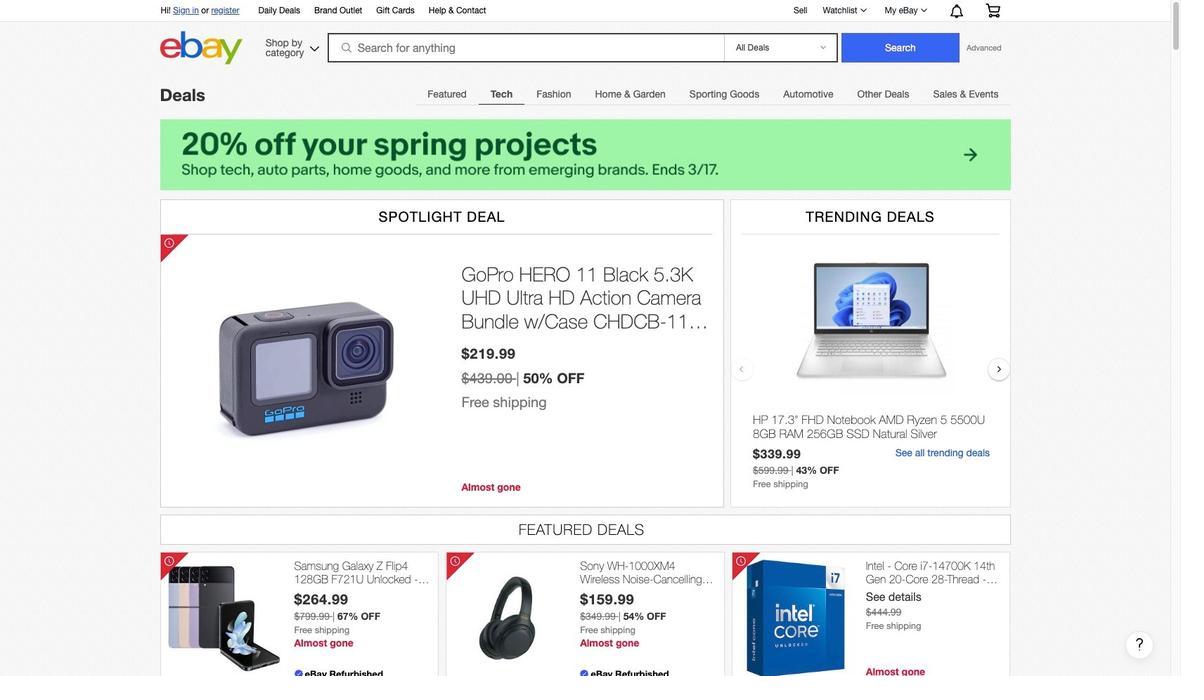 Task type: vqa. For each thing, say whether or not it's contained in the screenshot.
20% off your spring projects Shop tech, auto parts, home goods, and more from emerging brands. Ends 3/17. "IMAGE" on the top
yes



Task type: describe. For each thing, give the bounding box(es) containing it.
20% off your spring projects shop tech, auto parts, home goods, and more from emerging brands. ends 3/17. image
[[160, 120, 1011, 190]]

help, opens dialogs image
[[1133, 638, 1147, 652]]

my ebay image
[[921, 8, 927, 12]]



Task type: locate. For each thing, give the bounding box(es) containing it.
menu bar
[[416, 79, 1011, 108]]

watchlist image
[[860, 8, 867, 12]]

banner
[[153, 0, 1011, 68]]

account navigation
[[153, 0, 1011, 22]]

tab list
[[416, 79, 1011, 108]]

your shopping cart image
[[985, 4, 1001, 18]]

None submit
[[841, 33, 960, 63]]

Search for anything text field
[[330, 34, 721, 61]]

main content
[[160, 68, 1154, 677]]



